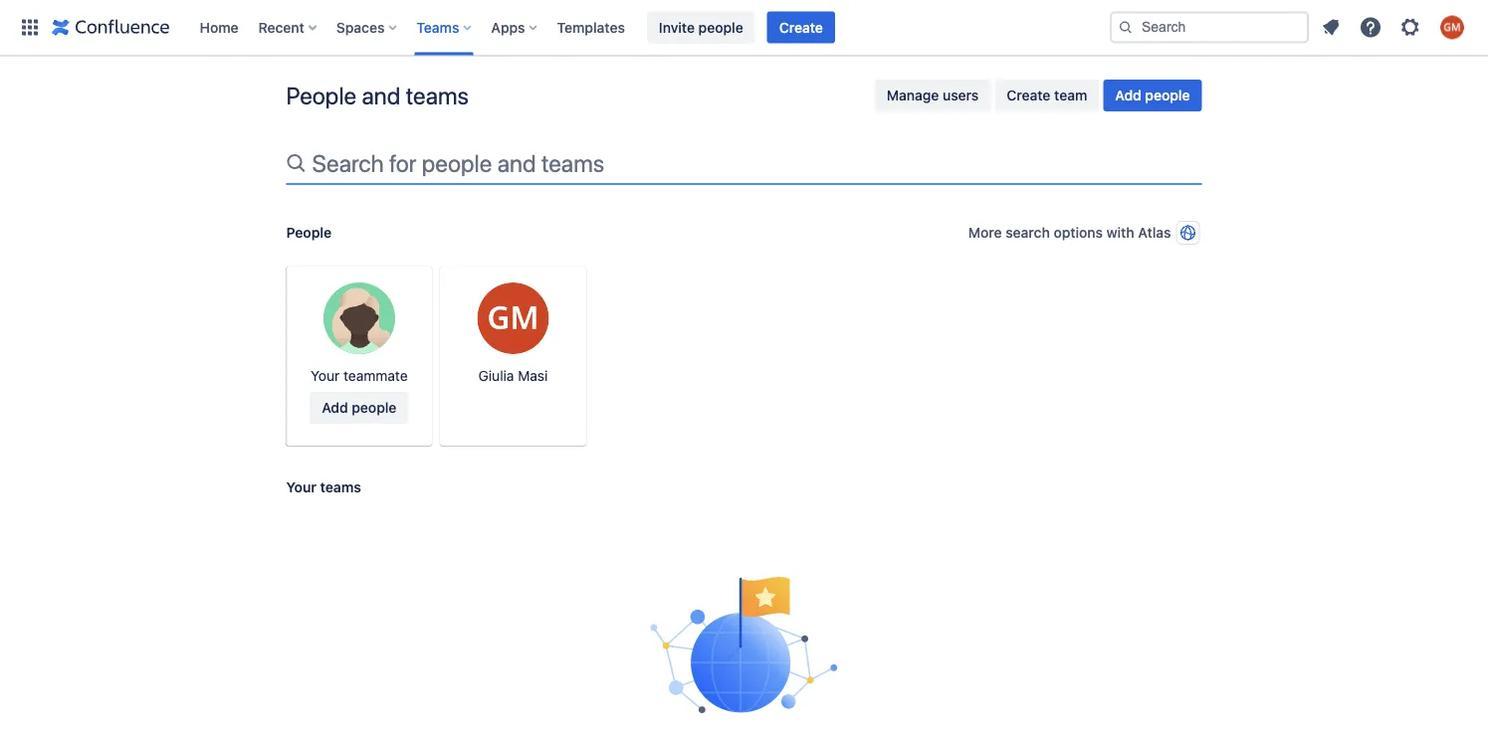 Task type: vqa. For each thing, say whether or not it's contained in the screenshot.
to inside the 'Don't see your tool? Let us know what else you want to integrate with Jira.'
no



Task type: locate. For each thing, give the bounding box(es) containing it.
your for your teams
[[286, 479, 317, 496]]

0 vertical spatial add people
[[1116, 87, 1190, 104]]

manage
[[887, 87, 939, 104]]

1 vertical spatial create
[[1007, 87, 1051, 104]]

atlas
[[1138, 225, 1171, 241]]

confluence image
[[52, 15, 170, 39], [52, 15, 170, 39]]

add people button down search image
[[1104, 80, 1202, 112]]

teammate
[[344, 368, 408, 384]]

1 vertical spatial teams
[[542, 149, 605, 177]]

1 horizontal spatial add people button
[[1104, 80, 1202, 112]]

add people down your teammate
[[322, 400, 397, 416]]

create team
[[1007, 87, 1088, 104]]

0 vertical spatial people
[[286, 82, 357, 110]]

0 horizontal spatial add
[[322, 400, 348, 416]]

1 horizontal spatial add people
[[1116, 87, 1190, 104]]

1 horizontal spatial create
[[1007, 87, 1051, 104]]

1 vertical spatial add
[[322, 400, 348, 416]]

banner
[[0, 0, 1489, 56]]

people right invite
[[699, 19, 744, 35]]

add right team at the top of page
[[1116, 87, 1142, 104]]

your teams
[[286, 479, 361, 496]]

people up search
[[286, 82, 357, 110]]

banner containing home
[[0, 0, 1489, 56]]

manage users
[[887, 87, 979, 104]]

0 vertical spatial your
[[311, 368, 340, 384]]

spaces
[[336, 19, 385, 35]]

1 vertical spatial add people button
[[310, 392, 409, 424]]

appswitcher icon image
[[18, 15, 42, 39]]

atlas image
[[1180, 225, 1196, 241]]

teams button
[[411, 11, 479, 43]]

and
[[362, 82, 401, 110], [498, 149, 536, 177]]

0 horizontal spatial create
[[779, 19, 823, 35]]

0 horizontal spatial teams
[[320, 479, 361, 496]]

add down your teammate
[[322, 400, 348, 416]]

giulia masi link
[[440, 267, 586, 446]]

1 vertical spatial your
[[286, 479, 317, 496]]

create
[[779, 19, 823, 35], [1007, 87, 1051, 104]]

add people down search image
[[1116, 87, 1190, 104]]

people
[[286, 82, 357, 110], [286, 225, 332, 241]]

templates link
[[551, 11, 631, 43]]

add
[[1116, 87, 1142, 104], [322, 400, 348, 416]]

team
[[1055, 87, 1088, 104]]

with
[[1107, 225, 1135, 241]]

search
[[312, 149, 384, 177]]

more search options with atlas button
[[967, 217, 1202, 249]]

create team button
[[995, 80, 1100, 112]]

your
[[311, 368, 340, 384], [286, 479, 317, 496]]

add people
[[1116, 87, 1190, 104], [322, 400, 397, 416]]

0 vertical spatial and
[[362, 82, 401, 110]]

0 horizontal spatial and
[[362, 82, 401, 110]]

0 horizontal spatial add people button
[[310, 392, 409, 424]]

invite
[[659, 19, 695, 35]]

people
[[699, 19, 744, 35], [1146, 87, 1190, 104], [422, 149, 492, 177], [352, 400, 397, 416]]

your inside people element
[[311, 368, 340, 384]]

add people for "add people" button inside people element
[[322, 400, 397, 416]]

create inside global element
[[779, 19, 823, 35]]

people down search
[[286, 225, 332, 241]]

1 horizontal spatial add
[[1116, 87, 1142, 104]]

create for create team
[[1007, 87, 1051, 104]]

manage users link
[[875, 80, 991, 112]]

options
[[1054, 225, 1103, 241]]

add inside people element
[[322, 400, 348, 416]]

your profile and preferences image
[[1441, 15, 1465, 39]]

help icon image
[[1359, 15, 1383, 39]]

create inside button
[[1007, 87, 1051, 104]]

0 vertical spatial create
[[779, 19, 823, 35]]

your for your teammate
[[311, 368, 340, 384]]

teams
[[406, 82, 469, 110], [542, 149, 605, 177], [320, 479, 361, 496]]

2 people from the top
[[286, 225, 332, 241]]

1 horizontal spatial and
[[498, 149, 536, 177]]

1 horizontal spatial teams
[[406, 82, 469, 110]]

0 vertical spatial add
[[1116, 87, 1142, 104]]

people for people
[[286, 225, 332, 241]]

1 people from the top
[[286, 82, 357, 110]]

add people button down your teammate
[[310, 392, 409, 424]]

2 horizontal spatial teams
[[542, 149, 605, 177]]

recent button
[[252, 11, 324, 43]]

0 horizontal spatial add people
[[322, 400, 397, 416]]

1 vertical spatial people
[[286, 225, 332, 241]]

invite people
[[659, 19, 744, 35]]

settings icon image
[[1399, 15, 1423, 39]]

people down the search field
[[1146, 87, 1190, 104]]

2 vertical spatial teams
[[320, 479, 361, 496]]

add people button
[[1104, 80, 1202, 112], [310, 392, 409, 424]]

global element
[[12, 0, 1106, 55]]

1 vertical spatial add people
[[322, 400, 397, 416]]

search image
[[1118, 19, 1134, 35]]

add people inside people element
[[322, 400, 397, 416]]

people and teams
[[286, 82, 469, 110]]

people inside button
[[699, 19, 744, 35]]



Task type: describe. For each thing, give the bounding box(es) containing it.
more
[[969, 225, 1002, 241]]

add people for top "add people" button
[[1116, 87, 1190, 104]]

giulia
[[479, 368, 514, 384]]

0 vertical spatial add people button
[[1104, 80, 1202, 112]]

people down teammate at the left
[[352, 400, 397, 416]]

create for create
[[779, 19, 823, 35]]

notification icon image
[[1319, 15, 1343, 39]]

add people button inside people element
[[310, 392, 409, 424]]

templates
[[557, 19, 625, 35]]

giulia masi
[[479, 368, 548, 384]]

for
[[389, 149, 417, 177]]

spaces button
[[330, 11, 405, 43]]

create link
[[767, 11, 835, 43]]

masi
[[518, 368, 548, 384]]

0 vertical spatial teams
[[406, 82, 469, 110]]

recent
[[258, 19, 305, 35]]

more search options with atlas
[[969, 225, 1171, 241]]

1 vertical spatial and
[[498, 149, 536, 177]]

users
[[943, 87, 979, 104]]

apps button
[[485, 11, 545, 43]]

people element
[[286, 267, 1202, 446]]

home link
[[194, 11, 245, 43]]

people for people and teams
[[286, 82, 357, 110]]

people right for
[[422, 149, 492, 177]]

apps
[[491, 19, 525, 35]]

home
[[200, 19, 239, 35]]

search for people and teams
[[312, 149, 605, 177]]

search
[[1006, 225, 1050, 241]]

your teammate
[[311, 368, 408, 384]]

invite people button
[[647, 11, 755, 43]]

teams
[[417, 19, 459, 35]]

Search field
[[1110, 11, 1309, 43]]



